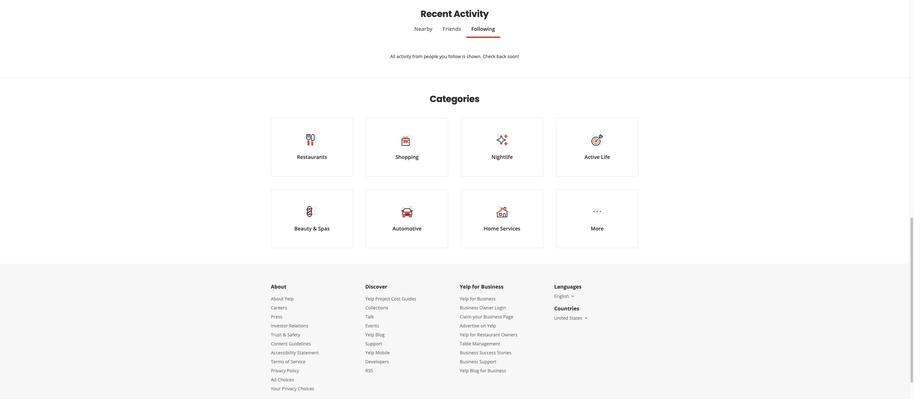 Task type: describe. For each thing, give the bounding box(es) containing it.
for down business support link
[[481, 368, 487, 374]]

on
[[481, 323, 487, 329]]

recent activity
[[421, 8, 489, 20]]

languages
[[555, 284, 582, 291]]

service
[[291, 359, 306, 365]]

recent
[[421, 8, 452, 20]]

careers
[[271, 305, 287, 311]]

united states button
[[555, 315, 589, 322]]

your
[[271, 386, 281, 392]]

business up yelp for business link
[[481, 284, 504, 291]]

your
[[473, 314, 483, 320]]

discover
[[366, 284, 388, 291]]

advertise on yelp link
[[460, 323, 497, 329]]

safety
[[288, 332, 300, 338]]

mobile
[[376, 350, 390, 356]]

home services link
[[462, 190, 544, 249]]

yelp right on
[[488, 323, 497, 329]]

login
[[495, 305, 507, 311]]

collections
[[366, 305, 389, 311]]

blog inside yelp for business business owner login claim your business page advertise on yelp yelp for restaurant owners table management business success stories business support yelp blog for business
[[470, 368, 480, 374]]

press
[[271, 314, 282, 320]]

for down the advertise
[[470, 332, 476, 338]]

project
[[376, 296, 390, 302]]

yelp down business support link
[[460, 368, 469, 374]]

friends
[[443, 25, 461, 32]]

developers
[[366, 359, 389, 365]]

activity
[[454, 8, 489, 20]]

all activity from people you follow is shown. check back soon!
[[391, 53, 520, 59]]

investor
[[271, 323, 288, 329]]

yelp up table
[[460, 332, 469, 338]]

advertise
[[460, 323, 480, 329]]

ad choices link
[[271, 377, 294, 383]]

services
[[501, 225, 521, 233]]

countries
[[555, 306, 580, 313]]

yelp up the collections
[[366, 296, 375, 302]]

guidelines
[[289, 341, 311, 347]]

blog inside 'yelp project cost guides collections talk events yelp blog support yelp mobile developers rss'
[[376, 332, 385, 338]]

yelp for business link
[[460, 296, 496, 302]]

yelp down support 'link'
[[366, 350, 375, 356]]

business down table
[[460, 350, 479, 356]]

cost
[[392, 296, 401, 302]]

about yelp careers press investor relations trust & safety content guidelines accessibility statement terms of service privacy policy ad choices your privacy choices
[[271, 296, 319, 392]]

0 horizontal spatial choices
[[278, 377, 294, 383]]

for up yelp for business link
[[473, 284, 480, 291]]

you
[[440, 53, 447, 59]]

united
[[555, 315, 569, 322]]

home
[[484, 225, 499, 233]]

careers link
[[271, 305, 287, 311]]

all
[[391, 53, 396, 59]]

owners
[[502, 332, 518, 338]]

yelp project cost guides collections talk events yelp blog support yelp mobile developers rss
[[366, 296, 417, 374]]

guides
[[402, 296, 417, 302]]

your privacy choices link
[[271, 386, 314, 392]]

spas
[[318, 225, 330, 233]]

policy
[[287, 368, 299, 374]]

shopping link
[[366, 118, 449, 177]]

trust & safety link
[[271, 332, 300, 338]]

trust
[[271, 332, 282, 338]]

soon!
[[508, 53, 520, 59]]

statement
[[297, 350, 319, 356]]

business down 'owner'
[[484, 314, 503, 320]]

rss
[[366, 368, 373, 374]]

activity
[[397, 53, 412, 59]]

people
[[424, 53, 439, 59]]

life
[[602, 154, 611, 161]]

yelp inside about yelp careers press investor relations trust & safety content guidelines accessibility statement terms of service privacy policy ad choices your privacy choices
[[285, 296, 294, 302]]

accessibility statement link
[[271, 350, 319, 356]]

management
[[473, 341, 501, 347]]

for up business owner login 'link'
[[470, 296, 476, 302]]

talk
[[366, 314, 374, 320]]

active life
[[585, 154, 611, 161]]

automotive link
[[366, 190, 449, 249]]

talk link
[[366, 314, 374, 320]]

support inside 'yelp project cost guides collections talk events yelp blog support yelp mobile developers rss'
[[366, 341, 383, 347]]

yelp blog for business link
[[460, 368, 507, 374]]

rss link
[[366, 368, 373, 374]]

back
[[497, 53, 507, 59]]

shown.
[[467, 53, 482, 59]]

nightlife
[[492, 154, 513, 161]]

0 vertical spatial privacy
[[271, 368, 286, 374]]

business up "claim"
[[460, 305, 479, 311]]

press link
[[271, 314, 282, 320]]

yelp for business business owner login claim your business page advertise on yelp yelp for restaurant owners table management business success stories business support yelp blog for business
[[460, 296, 518, 374]]



Task type: locate. For each thing, give the bounding box(es) containing it.
& inside category navigation section navigation
[[313, 225, 317, 233]]

blog up support 'link'
[[376, 332, 385, 338]]

0 vertical spatial choices
[[278, 377, 294, 383]]

more
[[591, 225, 604, 233]]

0 vertical spatial about
[[271, 284, 287, 291]]

tab list containing nearby
[[271, 25, 639, 38]]

1 horizontal spatial support
[[480, 359, 497, 365]]

beauty
[[295, 225, 312, 233]]

beauty & spas
[[295, 225, 330, 233]]

& inside about yelp careers press investor relations trust & safety content guidelines accessibility statement terms of service privacy policy ad choices your privacy choices
[[283, 332, 286, 338]]

table management link
[[460, 341, 501, 347]]

& left spas
[[313, 225, 317, 233]]

1 horizontal spatial choices
[[298, 386, 314, 392]]

1 vertical spatial &
[[283, 332, 286, 338]]

1 vertical spatial blog
[[470, 368, 480, 374]]

1 vertical spatial support
[[480, 359, 497, 365]]

support link
[[366, 341, 383, 347]]

english button
[[555, 294, 576, 300]]

nightlife link
[[462, 118, 544, 177]]

yelp up yelp for business link
[[460, 284, 471, 291]]

page
[[504, 314, 514, 320]]

category navigation section navigation
[[265, 78, 645, 264]]

united states
[[555, 315, 583, 322]]

yelp up the careers
[[285, 296, 294, 302]]

developers link
[[366, 359, 389, 365]]

about for about
[[271, 284, 287, 291]]

1 horizontal spatial &
[[313, 225, 317, 233]]

claim
[[460, 314, 472, 320]]

following
[[472, 25, 495, 32]]

support inside yelp for business business owner login claim your business page advertise on yelp yelp for restaurant owners table management business success stories business support yelp blog for business
[[480, 359, 497, 365]]

is
[[463, 53, 466, 59]]

about yelp link
[[271, 296, 294, 302]]

0 horizontal spatial blog
[[376, 332, 385, 338]]

states
[[570, 315, 583, 322]]

yelp blog link
[[366, 332, 385, 338]]

support down success
[[480, 359, 497, 365]]

16 chevron down v2 image
[[584, 316, 589, 321]]

blog down business support link
[[470, 368, 480, 374]]

categories
[[430, 93, 480, 105]]

privacy policy link
[[271, 368, 299, 374]]

ad
[[271, 377, 277, 383]]

success
[[480, 350, 496, 356]]

& right "trust"
[[283, 332, 286, 338]]

home services
[[484, 225, 521, 233]]

business
[[481, 284, 504, 291], [478, 296, 496, 302], [460, 305, 479, 311], [484, 314, 503, 320], [460, 350, 479, 356], [460, 359, 479, 365], [488, 368, 507, 374]]

restaurants link
[[271, 118, 353, 177]]

business up 'owner'
[[478, 296, 496, 302]]

0 horizontal spatial &
[[283, 332, 286, 338]]

0 vertical spatial blog
[[376, 332, 385, 338]]

yelp
[[460, 284, 471, 291], [285, 296, 294, 302], [366, 296, 375, 302], [460, 296, 469, 302], [488, 323, 497, 329], [366, 332, 375, 338], [460, 332, 469, 338], [366, 350, 375, 356], [460, 368, 469, 374]]

for
[[473, 284, 480, 291], [470, 296, 476, 302], [470, 332, 476, 338], [481, 368, 487, 374]]

investor relations link
[[271, 323, 309, 329]]

2 about from the top
[[271, 296, 284, 302]]

privacy down "ad choices" link
[[282, 386, 297, 392]]

16 chevron down v2 image
[[571, 294, 576, 299]]

english
[[555, 294, 570, 300]]

collections link
[[366, 305, 389, 311]]

1 about from the top
[[271, 284, 287, 291]]

about up about yelp link
[[271, 284, 287, 291]]

support
[[366, 341, 383, 347], [480, 359, 497, 365]]

yelp mobile link
[[366, 350, 390, 356]]

automotive
[[393, 225, 422, 233]]

shopping
[[396, 154, 419, 161]]

1 vertical spatial about
[[271, 296, 284, 302]]

yelp for business
[[460, 284, 504, 291]]

1 vertical spatial choices
[[298, 386, 314, 392]]

0 vertical spatial &
[[313, 225, 317, 233]]

active
[[585, 154, 600, 161]]

business down stories
[[488, 368, 507, 374]]

about inside about yelp careers press investor relations trust & safety content guidelines accessibility statement terms of service privacy policy ad choices your privacy choices
[[271, 296, 284, 302]]

events
[[366, 323, 379, 329]]

about up the careers
[[271, 296, 284, 302]]

privacy down terms
[[271, 368, 286, 374]]

from
[[413, 53, 423, 59]]

terms
[[271, 359, 284, 365]]

explore recent activity section section
[[271, 0, 639, 78]]

beauty & spas link
[[271, 190, 353, 249]]

&
[[313, 225, 317, 233], [283, 332, 286, 338]]

restaurants
[[297, 154, 327, 161]]

about for about yelp careers press investor relations trust & safety content guidelines accessibility statement terms of service privacy policy ad choices your privacy choices
[[271, 296, 284, 302]]

blog
[[376, 332, 385, 338], [470, 368, 480, 374]]

check
[[483, 53, 496, 59]]

choices
[[278, 377, 294, 383], [298, 386, 314, 392]]

business owner login link
[[460, 305, 507, 311]]

content
[[271, 341, 288, 347]]

accessibility
[[271, 350, 296, 356]]

yelp down events
[[366, 332, 375, 338]]

relations
[[289, 323, 309, 329]]

content guidelines link
[[271, 341, 311, 347]]

nearby
[[415, 25, 433, 32]]

table
[[460, 341, 472, 347]]

choices down policy
[[298, 386, 314, 392]]

1 horizontal spatial blog
[[470, 368, 480, 374]]

claim your business page link
[[460, 314, 514, 320]]

0 vertical spatial support
[[366, 341, 383, 347]]

business support link
[[460, 359, 497, 365]]

tab list
[[271, 25, 639, 38]]

follow
[[449, 53, 461, 59]]

active life link
[[557, 118, 639, 177]]

business success stories link
[[460, 350, 512, 356]]

terms of service link
[[271, 359, 306, 365]]

choices down privacy policy link
[[278, 377, 294, 383]]

support down yelp blog link
[[366, 341, 383, 347]]

events link
[[366, 323, 379, 329]]

yelp up "claim"
[[460, 296, 469, 302]]

yelp project cost guides link
[[366, 296, 417, 302]]

privacy
[[271, 368, 286, 374], [282, 386, 297, 392]]

business up the yelp blog for business link
[[460, 359, 479, 365]]

restaurant
[[478, 332, 501, 338]]

0 horizontal spatial support
[[366, 341, 383, 347]]

1 vertical spatial privacy
[[282, 386, 297, 392]]



Task type: vqa. For each thing, say whether or not it's contained in the screenshot.
the Home
yes



